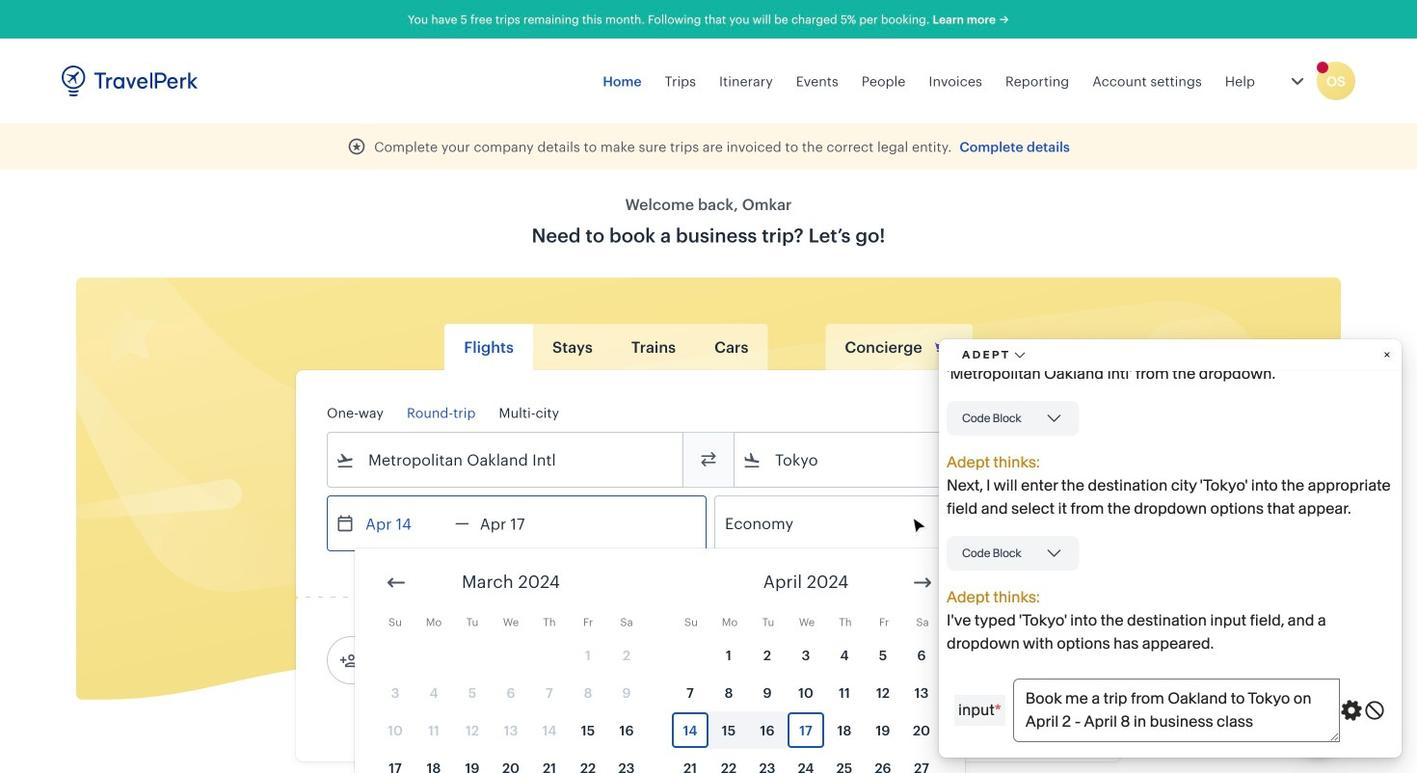 Task type: vqa. For each thing, say whether or not it's contained in the screenshot.
Add first traveler Search Field
no



Task type: describe. For each thing, give the bounding box(es) containing it.
Depart text field
[[355, 497, 455, 551]]

move forward to switch to the next month. image
[[911, 571, 934, 594]]

Return text field
[[469, 497, 570, 551]]

To search field
[[762, 445, 1065, 475]]

From search field
[[355, 445, 658, 475]]



Task type: locate. For each thing, give the bounding box(es) containing it.
move backward to switch to the previous month. image
[[385, 571, 408, 594]]

calendar application
[[355, 549, 1418, 773]]



